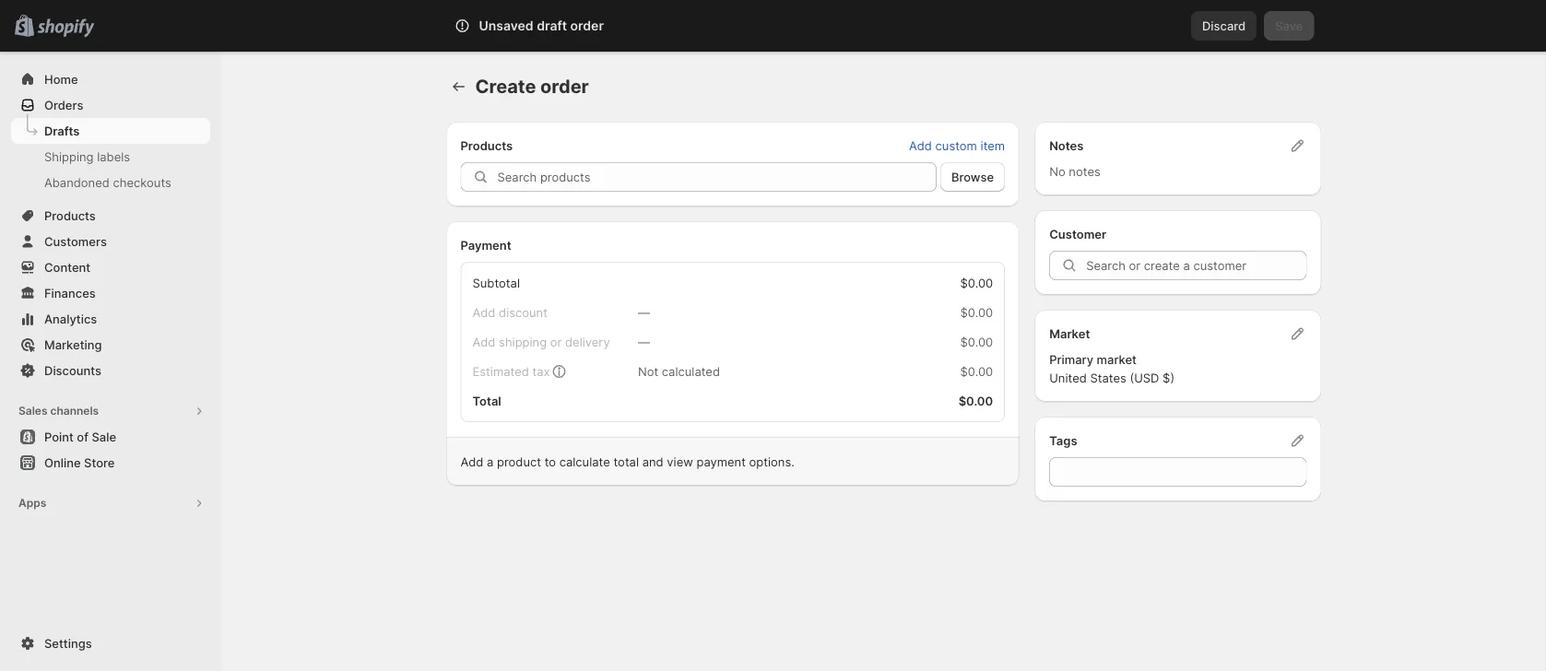 Task type: vqa. For each thing, say whether or not it's contained in the screenshot.
THE THE within the 'When you make changes to your theme or switch to a new theme, it doesn't affect the other parts of your account. You can play around with different theme styles.'
no



Task type: describe. For each thing, give the bounding box(es) containing it.
search
[[536, 18, 575, 33]]

apps button
[[11, 491, 210, 517]]

notes
[[1050, 138, 1084, 153]]

discounts link
[[11, 358, 210, 384]]

sales
[[18, 404, 48, 418]]

orders link
[[11, 92, 210, 118]]

customer
[[1050, 227, 1107, 241]]

products link
[[11, 203, 210, 229]]

total
[[473, 394, 502, 408]]

marketing
[[44, 338, 102, 352]]

customers link
[[11, 229, 210, 255]]

item
[[981, 138, 1006, 153]]

save
[[1276, 18, 1304, 33]]

(usd
[[1130, 371, 1160, 385]]

online store
[[44, 456, 115, 470]]

point
[[44, 430, 74, 444]]

marketing link
[[11, 332, 210, 358]]

labels
[[97, 149, 130, 164]]

drafts
[[44, 124, 80, 138]]

1 vertical spatial order
[[541, 75, 589, 98]]

shopify image
[[37, 19, 94, 37]]

payment
[[697, 455, 746, 469]]

no notes
[[1050, 164, 1101, 178]]

1 — from the top
[[638, 305, 650, 320]]

sales channels
[[18, 404, 99, 418]]

search button
[[506, 11, 1041, 41]]

$)
[[1163, 371, 1175, 385]]

view
[[667, 455, 693, 469]]

add for add a product to calculate total and view payment options.
[[461, 455, 484, 469]]

add a product to calculate total and view payment options.
[[461, 455, 795, 469]]

abandoned checkouts link
[[11, 170, 210, 196]]

primary
[[1050, 352, 1094, 367]]

home link
[[11, 66, 210, 92]]

browse button
[[941, 162, 1006, 192]]

analytics link
[[11, 306, 210, 332]]

create order
[[475, 75, 589, 98]]

notes
[[1069, 164, 1101, 178]]

online store link
[[11, 450, 210, 476]]

Search products text field
[[498, 162, 937, 192]]

options.
[[749, 455, 795, 469]]

finances
[[44, 286, 96, 300]]

discounts
[[44, 363, 101, 378]]

1 vertical spatial products
[[44, 208, 96, 223]]

of
[[77, 430, 89, 444]]

not
[[638, 364, 659, 379]]

add for add custom item
[[909, 138, 932, 153]]

point of sale button
[[0, 424, 221, 450]]

shipping labels
[[44, 149, 130, 164]]

point of sale
[[44, 430, 116, 444]]

sale
[[92, 430, 116, 444]]

united
[[1050, 371, 1087, 385]]

add custom item button
[[898, 133, 1017, 159]]



Task type: locate. For each thing, give the bounding box(es) containing it.
unsaved
[[479, 18, 534, 34]]

market
[[1050, 327, 1091, 341]]

primary market united states (usd $)
[[1050, 352, 1175, 385]]

store
[[84, 456, 115, 470]]

create
[[475, 75, 536, 98]]

—
[[638, 305, 650, 320], [638, 335, 650, 349]]

1 horizontal spatial add
[[909, 138, 932, 153]]

0 horizontal spatial products
[[44, 208, 96, 223]]

add left a
[[461, 455, 484, 469]]

finances link
[[11, 280, 210, 306]]

payment
[[461, 238, 512, 252]]

None text field
[[1050, 457, 1307, 487]]

to
[[545, 455, 556, 469]]

add
[[909, 138, 932, 153], [461, 455, 484, 469]]

0 vertical spatial add
[[909, 138, 932, 153]]

home
[[44, 72, 78, 86]]

a
[[487, 455, 494, 469]]

order right create
[[541, 75, 589, 98]]

1 vertical spatial —
[[638, 335, 650, 349]]

abandoned checkouts
[[44, 175, 171, 190]]

0 vertical spatial products
[[461, 138, 513, 153]]

discard
[[1203, 18, 1246, 33]]

products down create
[[461, 138, 513, 153]]

0 horizontal spatial add
[[461, 455, 484, 469]]

draft
[[537, 18, 567, 34]]

not calculated
[[638, 364, 720, 379]]

order right draft
[[571, 18, 604, 34]]

content link
[[11, 255, 210, 280]]

products up customers
[[44, 208, 96, 223]]

customers
[[44, 234, 107, 249]]

save button
[[1265, 11, 1315, 41]]

no
[[1050, 164, 1066, 178]]

tags
[[1050, 434, 1078, 448]]

analytics
[[44, 312, 97, 326]]

point of sale link
[[11, 424, 210, 450]]

add left custom
[[909, 138, 932, 153]]

content
[[44, 260, 91, 274]]

unsaved draft order
[[479, 18, 604, 34]]

Search or create a customer text field
[[1087, 251, 1307, 280]]

1 vertical spatial add
[[461, 455, 484, 469]]

discard link
[[1192, 11, 1257, 41]]

settings
[[44, 636, 92, 651]]

market
[[1097, 352, 1137, 367]]

browse
[[952, 170, 994, 184]]

0 vertical spatial order
[[571, 18, 604, 34]]

checkouts
[[113, 175, 171, 190]]

1 horizontal spatial products
[[461, 138, 513, 153]]

products
[[461, 138, 513, 153], [44, 208, 96, 223]]

add inside button
[[909, 138, 932, 153]]

channels
[[50, 404, 99, 418]]

add custom item
[[909, 138, 1006, 153]]

apps
[[18, 497, 46, 510]]

subtotal
[[473, 276, 520, 290]]

2 — from the top
[[638, 335, 650, 349]]

and
[[643, 455, 664, 469]]

$0.00
[[961, 276, 994, 290], [961, 305, 994, 320], [961, 335, 994, 349], [961, 364, 994, 379], [959, 394, 994, 408]]

states
[[1091, 371, 1127, 385]]

drafts link
[[11, 118, 210, 144]]

total
[[614, 455, 639, 469]]

custom
[[936, 138, 978, 153]]

abandoned
[[44, 175, 110, 190]]

sales channels button
[[11, 398, 210, 424]]

calculated
[[662, 364, 720, 379]]

online
[[44, 456, 81, 470]]

orders
[[44, 98, 83, 112]]

product
[[497, 455, 541, 469]]

0 vertical spatial —
[[638, 305, 650, 320]]

shipping
[[44, 149, 94, 164]]

calculate
[[560, 455, 610, 469]]

order
[[571, 18, 604, 34], [541, 75, 589, 98]]

online store button
[[0, 450, 221, 476]]

settings link
[[11, 631, 210, 657]]

shipping labels link
[[11, 144, 210, 170]]



